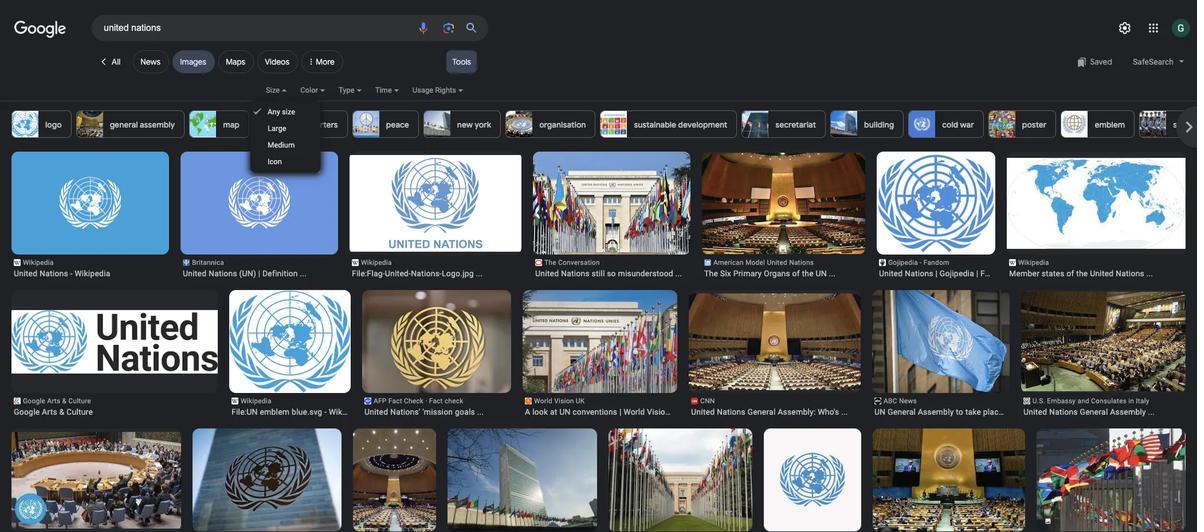 Task type: vqa. For each thing, say whether or not it's contained in the screenshot.
United Nations General Assembly: Who's speaking and what to watch for | CNN element
yes



Task type: describe. For each thing, give the bounding box(es) containing it.
embassy
[[1047, 398, 1076, 406]]

u.s.
[[1033, 398, 1045, 406]]

a look at un conventions | world vision uk
[[525, 408, 682, 417]]

more button
[[301, 41, 347, 78]]

| left member
[[976, 269, 978, 278]]

united for united nations general assembly ...
[[1023, 408, 1047, 417]]

poster
[[1022, 120, 1047, 130]]

italy
[[1136, 398, 1149, 406]]

0 horizontal spatial world
[[534, 398, 552, 406]]

united for united nations (un) | definition ...
[[183, 269, 206, 278]]

... inside united nations general assembly: who's speaking and what to watch for | cnn element
[[841, 408, 848, 417]]

color
[[300, 86, 318, 95]]

icon link
[[250, 154, 320, 170]]

take
[[965, 408, 981, 417]]

safesearch
[[1133, 57, 1174, 66]]

the united nations, new york, united states — google arts & culture element
[[14, 407, 215, 418]]

of inside united nations 101: the six primary organs of the un - amun element
[[792, 269, 800, 278]]

medium link
[[250, 137, 320, 154]]

1 vertical spatial fandom
[[980, 269, 1010, 278]]

hoax circulates about united nations' 'mission goals' | fact check image
[[362, 291, 512, 394]]

gojipedia - fandom
[[888, 259, 949, 267]]

united nations general assembly ...
[[1023, 408, 1155, 417]]

un general assembly to take place amid ...
[[874, 408, 1032, 417]]

why is the united nations still so misunderstood? image
[[533, 150, 690, 255]]

a look at un conventions | world vision uk list item
[[523, 291, 682, 418]]

any
[[268, 108, 280, 116]]

cold war
[[942, 120, 974, 130]]

the for the six primary organs of the un ...
[[704, 269, 718, 278]]

member states of the united nations - wikipedia image
[[1007, 158, 1186, 249]]

nations for united nations still so misunderstood ...
[[561, 269, 590, 278]]

0 vertical spatial gojipedia
[[888, 259, 918, 267]]

world vision uk
[[534, 398, 585, 406]]

united for united nations general assembly: who's ...
[[691, 408, 715, 417]]

usage
[[412, 86, 433, 95]]

0 vertical spatial culture
[[68, 398, 91, 406]]

next image
[[1178, 116, 1197, 139]]

united nations - wikipedia list item
[[11, 151, 169, 279]]

development
[[678, 120, 727, 130]]

care's work with the united nations - care image
[[761, 429, 864, 532]]

hoax circulates about united nations' 'mission goals' | fact check element
[[364, 407, 509, 418]]

news inside un general assembly to take place amid ... list item
[[899, 398, 917, 406]]

... inside statement by the president on the united nations general assembly - u.s.  embassy & consulates in italy element
[[1148, 408, 1155, 417]]

cold war link
[[908, 111, 984, 138]]

united inside list item
[[1090, 269, 1114, 278]]

usage rights
[[412, 86, 456, 95]]

the conversation
[[544, 259, 600, 267]]

assembly
[[140, 120, 175, 130]]

united nations general assembly: who's speaking and what to watch for | cnn image
[[689, 294, 861, 391]]

united for united nations' 'mission goals ...
[[364, 408, 388, 417]]

united nations' 'mission goals ... list item
[[362, 291, 512, 418]]

definition
[[262, 269, 298, 278]]

check
[[445, 398, 463, 406]]

google arts & culture list item
[[11, 291, 218, 418]]

the six primary organs of the un ... list item
[[702, 152, 865, 279]]

nations for united nations - wikipedia
[[40, 269, 68, 278]]

general assembly
[[110, 120, 175, 130]]

organisation
[[539, 120, 586, 130]]

poster link
[[988, 111, 1056, 138]]

file:flag-
[[352, 269, 385, 278]]

new york link
[[423, 111, 501, 138]]

u.s. embassy and consulates in italy
[[1033, 398, 1149, 406]]

icon
[[268, 158, 282, 166]]

uk inside the a look at un conventions | world vision uk element
[[672, 408, 682, 417]]

united for united nations still so misunderstood ...
[[535, 269, 559, 278]]

the inside list item
[[802, 269, 814, 278]]

un general assembly to take place amid ... list item
[[872, 291, 1032, 418]]

united for united nations | gojipedia | fandom
[[879, 269, 903, 278]]

united nations (un) | definition ...
[[183, 269, 307, 278]]

at
[[550, 408, 557, 417]]

saved
[[1090, 57, 1112, 67]]

american model united nations
[[713, 259, 814, 267]]

file:un emblem blue.svg - wikipedia
[[231, 408, 364, 417]]

so
[[607, 269, 616, 278]]

type button
[[339, 84, 375, 104]]

licensable image tooltip
[[1045, 519, 1051, 525]]

american
[[713, 259, 744, 267]]

new york
[[457, 120, 491, 130]]

statement by the president on the united nations general assembly - u.s.  embassy & consulates in italy image
[[1019, 292, 1186, 392]]

file:un emblem blue.svg - wikipedia image
[[229, 291, 351, 394]]

united nations headquarters | flags of member nations flying… | flickr image
[[1027, 429, 1186, 532]]

will the ambitious un summit of the future just be a rehash of the past? |  the hill image
[[186, 429, 342, 532]]

type
[[339, 86, 354, 95]]

misunderstood
[[618, 269, 673, 278]]

securit
[[1173, 120, 1197, 130]]

file:flag-united-nations-logo.jpg ...
[[352, 269, 483, 278]]

united nations | gojipedia | fandom image
[[877, 146, 995, 265]]

1 vertical spatial arts
[[42, 408, 57, 417]]

sustainable development link
[[600, 111, 737, 138]]

united nations (un) | definition, history, founders, flag, & facts |  britannica image
[[181, 151, 338, 256]]

large link
[[250, 120, 320, 137]]

list containing logo
[[11, 111, 1197, 138]]

maps link
[[218, 50, 254, 73]]

file:flag-united-nations-logo.jpg - wikipedia image
[[350, 155, 521, 252]]

united nations 101: the six primary organs of the un - amun image
[[702, 153, 865, 254]]

nations-
[[411, 269, 442, 278]]

any size
[[268, 108, 295, 116]]

headquarters
[[288, 120, 338, 130]]

tools button
[[447, 50, 477, 73]]

go to google home image
[[14, 19, 66, 39]]

assembly:
[[778, 408, 816, 417]]

1 vertical spatial gojipedia
[[940, 269, 974, 278]]

color button
[[300, 84, 339, 104]]

abc news
[[884, 398, 917, 406]]

logo.jpg
[[442, 269, 474, 278]]

2 fact from the left
[[429, 398, 443, 406]]

conventions
[[573, 408, 617, 417]]

emblem link
[[1061, 111, 1135, 138]]

1 horizontal spatial emblem
[[1095, 120, 1125, 130]]

1 vertical spatial &
[[59, 408, 64, 417]]

still
[[592, 269, 605, 278]]

1 vertical spatial world
[[624, 408, 645, 417]]

assembly inside un general assembly to take place amid uptick of political violence - abc  news element
[[918, 408, 954, 417]]

check
[[404, 398, 424, 406]]

... inside united nations 101: the six primary organs of the un - amun element
[[829, 269, 836, 278]]

... inside united nations (un) | definition, history, founders, flag, & facts |  britannica element
[[300, 269, 307, 278]]

(un)
[[239, 269, 256, 278]]

united nations general assembly: who's speaking and what to watch for | cnn element
[[691, 407, 858, 418]]

0 horizontal spatial vision
[[554, 398, 574, 406]]

statement by the president on the united nations general assembly - u.s.  embassy & consulates in italy element
[[1023, 407, 1183, 418]]

size
[[282, 108, 295, 116]]

a look at un conventions | world vision uk element
[[525, 407, 682, 418]]

culture inside the united nations, new york, united states — google arts & culture element
[[67, 408, 93, 417]]

1 horizontal spatial un
[[816, 269, 827, 278]]

- inside united nations | gojipedia | fandom "list item"
[[920, 259, 922, 267]]

2 horizontal spatial un
[[874, 408, 886, 417]]

organisation link
[[506, 111, 596, 138]]

0 vertical spatial google arts & culture
[[23, 398, 91, 406]]

the united nations, new york, united states — google arts & culture image
[[11, 311, 218, 374]]

map
[[223, 120, 239, 130]]

images
[[180, 57, 206, 67]]

peace link
[[352, 111, 419, 138]]

headquarters link
[[254, 111, 348, 138]]

nations for united nations | gojipedia | fandom
[[905, 269, 933, 278]]

united nations - wikipedia element
[[14, 269, 167, 279]]

wikipedia for file:un
[[241, 398, 271, 406]]

the for the conversation
[[544, 259, 556, 267]]

cold
[[942, 120, 958, 130]]

nations inside the six primary organs of the un ... list item
[[789, 259, 814, 267]]

six
[[720, 269, 731, 278]]

0 vertical spatial google
[[23, 398, 45, 406]]

united nations | gojipedia | fandom list item
[[877, 146, 1010, 279]]

0 horizontal spatial -
[[70, 269, 73, 278]]

wikipedia for member
[[1018, 259, 1049, 267]]

0 vertical spatial &
[[62, 398, 67, 406]]

any size link
[[250, 104, 320, 120]]

member states of the united nations ... list item
[[1007, 152, 1186, 279]]

time button
[[375, 84, 412, 104]]

nations for united nations general assembly ...
[[1049, 408, 1078, 417]]



Task type: locate. For each thing, give the bounding box(es) containing it.
of right states
[[1067, 269, 1074, 278]]

the inside list item
[[704, 269, 718, 278]]

vision
[[554, 398, 574, 406], [647, 408, 670, 417]]

nations
[[789, 259, 814, 267], [40, 269, 68, 278], [209, 269, 237, 278], [561, 269, 590, 278], [905, 269, 933, 278], [1116, 269, 1144, 278], [717, 408, 745, 417], [1049, 408, 1078, 417]]

1 horizontal spatial general
[[888, 408, 916, 417]]

large
[[268, 124, 286, 133]]

... inside file:flag-united-nations-logo.jpg - wikipedia 'element'
[[476, 269, 483, 278]]

and
[[1078, 398, 1089, 406]]

2 horizontal spatial general
[[1080, 408, 1108, 417]]

united nations - youtube image
[[11, 433, 182, 529]]

| down gojipedia - fandom
[[935, 269, 938, 278]]

in
[[1128, 398, 1134, 406]]

sustainable development
[[634, 120, 727, 130]]

·
[[425, 398, 427, 406]]

google arts & culture
[[23, 398, 91, 406], [14, 408, 93, 417]]

united nations | gojipedia | fandom element
[[879, 269, 1010, 279]]

united inside "element"
[[535, 269, 559, 278]]

| right conventions
[[619, 408, 621, 417]]

news right all
[[140, 57, 160, 67]]

united inside the six primary organs of the un ... list item
[[767, 259, 787, 267]]

of
[[792, 269, 800, 278], [1067, 269, 1074, 278]]

file:flag-united-nations-logo.jpg - wikipedia element
[[352, 269, 519, 279]]

wikipedia inside member states of the united nations ... list item
[[1018, 259, 1049, 267]]

list containing united nations - wikipedia
[[11, 146, 1197, 533]]

general for united nations general assembly: who's ...
[[748, 408, 776, 417]]

assembly left to
[[918, 408, 954, 417]]

fact right ·
[[429, 398, 443, 406]]

0 horizontal spatial the
[[802, 269, 814, 278]]

fandom
[[924, 259, 949, 267], [980, 269, 1010, 278]]

of right organs
[[792, 269, 800, 278]]

all link
[[92, 50, 130, 73]]

0 horizontal spatial the
[[544, 259, 556, 267]]

assembly down in
[[1110, 408, 1146, 417]]

general down u.s. embassy and consulates in italy
[[1080, 408, 1108, 417]]

0 vertical spatial fandom
[[924, 259, 949, 267]]

0 horizontal spatial gojipedia
[[888, 259, 918, 267]]

member states of the united nations - wikipedia element
[[1009, 269, 1183, 279]]

| right (un)
[[258, 269, 260, 278]]

organs
[[764, 269, 790, 278]]

maps
[[226, 57, 245, 67]]

1 vertical spatial -
[[70, 269, 73, 278]]

general left the assembly:
[[748, 408, 776, 417]]

united nations still so misunderstood ...
[[535, 269, 682, 278]]

secretariat
[[775, 120, 816, 130]]

1 horizontal spatial fandom
[[980, 269, 1010, 278]]

want a place on the un stage? leaders of divided nations must first get  past this gatekeeper | ap news image
[[869, 429, 1029, 532]]

0 horizontal spatial general
[[748, 408, 776, 417]]

united nations general assembly ... list item
[[1019, 291, 1186, 418]]

the inside united nations still so misunderstood ... list item
[[544, 259, 556, 267]]

map link
[[189, 111, 249, 138]]

size button
[[266, 84, 300, 104]]

the inside list item
[[1076, 269, 1088, 278]]

...
[[300, 269, 307, 278], [476, 269, 483, 278], [675, 269, 682, 278], [829, 269, 836, 278], [1146, 269, 1153, 278], [477, 408, 484, 417], [841, 408, 848, 417], [1025, 408, 1032, 417], [1148, 408, 1155, 417]]

1 the from the left
[[802, 269, 814, 278]]

nations for united nations (un) | definition ...
[[209, 269, 237, 278]]

0 horizontal spatial news
[[140, 57, 160, 67]]

war
[[960, 120, 974, 130]]

member states of the united nations ...
[[1009, 269, 1153, 278]]

1 horizontal spatial of
[[1067, 269, 1074, 278]]

1 vertical spatial google
[[14, 408, 40, 417]]

0 horizontal spatial fandom
[[924, 259, 949, 267]]

who's
[[818, 408, 839, 417]]

logo
[[45, 120, 62, 130]]

look
[[532, 408, 548, 417]]

0 vertical spatial the
[[544, 259, 556, 267]]

1 horizontal spatial assembly
[[1110, 408, 1146, 417]]

the left six
[[704, 269, 718, 278]]

rights
[[435, 86, 456, 95]]

nations inside "list item"
[[905, 269, 933, 278]]

the six primary organs of the un ...
[[704, 269, 836, 278]]

wikipedia for file:flag-
[[361, 259, 392, 267]]

the un in general image
[[442, 429, 597, 532]]

news right 'abc' on the right of page
[[899, 398, 917, 406]]

saved link
[[1071, 50, 1118, 73]]

1 horizontal spatial vision
[[647, 408, 670, 417]]

3 general from the left
[[1080, 408, 1108, 417]]

gojipedia down gojipedia - fandom
[[940, 269, 974, 278]]

of inside member states of the united nations - wikipedia element
[[1067, 269, 1074, 278]]

united nations 101: the six primary organs of the un - amun element
[[704, 269, 863, 279]]

google
[[23, 398, 45, 406], [14, 408, 40, 417]]

0 horizontal spatial emblem
[[260, 408, 290, 417]]

united for united nations - wikipedia
[[14, 269, 37, 278]]

file:flag-united-nations-logo.jpg ... list item
[[350, 152, 521, 279]]

a
[[525, 408, 530, 417]]

1 general from the left
[[748, 408, 776, 417]]

... inside un general assembly to take place amid uptick of political violence - abc  news element
[[1025, 408, 1032, 417]]

&
[[62, 398, 67, 406], [59, 408, 64, 417]]

more filters element
[[301, 50, 343, 73]]

1 horizontal spatial uk
[[672, 408, 682, 417]]

2 of from the left
[[1067, 269, 1074, 278]]

sustainable
[[634, 120, 676, 130]]

0 vertical spatial emblem
[[1095, 120, 1125, 130]]

1 vertical spatial the
[[704, 269, 718, 278]]

tools
[[452, 57, 471, 67]]

usage rights button
[[412, 84, 477, 104]]

un
[[816, 269, 827, 278], [559, 408, 571, 417], [874, 408, 886, 417]]

united-
[[385, 269, 411, 278]]

states
[[1042, 269, 1064, 278]]

to
[[956, 408, 963, 417]]

wikipedia for united
[[23, 259, 54, 267]]

united nations (un) | definition ... list item
[[181, 151, 338, 279]]

videos
[[265, 57, 289, 67]]

building link
[[830, 111, 904, 138]]

news
[[140, 57, 160, 67], [899, 398, 917, 406]]

1 vertical spatial emblem
[[260, 408, 290, 417]]

2 vertical spatial -
[[324, 408, 327, 417]]

0 vertical spatial world
[[534, 398, 552, 406]]

united nations (un) | definition, history, founders, flag, & facts |  britannica element
[[183, 269, 336, 279]]

securit link
[[1139, 111, 1197, 138]]

general for united nations general assembly ...
[[1080, 408, 1108, 417]]

2 horizontal spatial -
[[920, 259, 922, 267]]

file:un emblem blue.svg - wikipedia element
[[231, 407, 364, 418]]

nations inside list item
[[1116, 269, 1144, 278]]

wikipedia inside file:flag-united-nations-logo.jpg ... list item
[[361, 259, 392, 267]]

fact up nations'
[[388, 398, 402, 406]]

time
[[375, 86, 392, 95]]

... inside the why is the united nations still so misunderstood? "element"
[[675, 269, 682, 278]]

0 horizontal spatial un
[[559, 408, 571, 417]]

medium
[[268, 141, 295, 150]]

why is the united nations still so misunderstood? element
[[535, 269, 688, 279]]

... inside member states of the united nations - wikipedia element
[[1146, 269, 1153, 278]]

building
[[864, 120, 894, 130]]

general
[[748, 408, 776, 417], [888, 408, 916, 417], [1080, 408, 1108, 417]]

member
[[1009, 269, 1040, 278]]

un general assembly to take place amid uptick of political violence - abc  news image
[[872, 291, 1010, 394]]

0 vertical spatial vision
[[554, 398, 574, 406]]

search by image image
[[442, 21, 456, 35]]

the left conversation
[[544, 259, 556, 267]]

primary
[[733, 269, 762, 278]]

a look at un conventions | world vision uk image
[[523, 291, 677, 394]]

united nations' 'mission goals ...
[[364, 408, 484, 417]]

global advocacy - center for reproductive rights image
[[599, 429, 755, 532]]

0 horizontal spatial of
[[792, 269, 800, 278]]

quick settings image
[[1118, 21, 1132, 35]]

1 vertical spatial news
[[899, 398, 917, 406]]

blue.svg
[[292, 408, 322, 417]]

1 horizontal spatial -
[[324, 408, 327, 417]]

1 horizontal spatial the
[[704, 269, 718, 278]]

nations'
[[390, 408, 420, 417]]

1 vertical spatial list
[[11, 146, 1197, 533]]

un down 'abc' on the right of page
[[874, 408, 886, 417]]

the
[[802, 269, 814, 278], [1076, 269, 1088, 278]]

1 horizontal spatial world
[[624, 408, 645, 417]]

gojipedia up united nations | gojipedia | fandom element
[[888, 259, 918, 267]]

united nations general assembly: who's ... list item
[[689, 291, 861, 418]]

2 the from the left
[[1076, 269, 1088, 278]]

2 assembly from the left
[[1110, 408, 1146, 417]]

1 vertical spatial google arts & culture
[[14, 408, 93, 417]]

0 horizontal spatial assembly
[[918, 408, 954, 417]]

1 horizontal spatial news
[[899, 398, 917, 406]]

united nations general assembly: who's ...
[[691, 408, 848, 417]]

nations for united nations general assembly: who's ...
[[717, 408, 745, 417]]

list
[[11, 111, 1197, 138], [11, 146, 1197, 533]]

None search field
[[0, 14, 488, 41]]

emblem inside list item
[[260, 408, 290, 417]]

afp fact check · fact check
[[374, 398, 463, 406]]

culture
[[68, 398, 91, 406], [67, 408, 93, 417]]

'mission
[[422, 408, 453, 417]]

general down abc news
[[888, 408, 916, 417]]

united inside "list item"
[[879, 269, 903, 278]]

0 horizontal spatial uk
[[576, 398, 585, 406]]

assembly inside statement by the president on the united nations general assembly - u.s.  embassy & consulates in italy element
[[1110, 408, 1146, 417]]

Search text field
[[104, 18, 410, 38]]

... inside "hoax circulates about united nations' 'mission goals' | fact check" element
[[477, 408, 484, 417]]

news link
[[133, 50, 169, 73]]

0 vertical spatial arts
[[47, 398, 60, 406]]

1 of from the left
[[792, 269, 800, 278]]

the right organs
[[802, 269, 814, 278]]

1 horizontal spatial gojipedia
[[940, 269, 974, 278]]

model
[[745, 259, 765, 267]]

0 horizontal spatial fact
[[388, 398, 402, 406]]

world leaders to meet at un as big powers vie for developing states |  reuters image
[[353, 429, 436, 533]]

united nations still so misunderstood ... list item
[[533, 150, 690, 279]]

1 vertical spatial vision
[[647, 408, 670, 417]]

0 vertical spatial news
[[140, 57, 160, 67]]

file:un
[[231, 408, 258, 417]]

1 assembly from the left
[[918, 408, 954, 417]]

1 horizontal spatial fact
[[429, 398, 443, 406]]

1 horizontal spatial the
[[1076, 269, 1088, 278]]

videos link
[[257, 50, 298, 73]]

united nations | gojipedia | fandom
[[879, 269, 1010, 278]]

1 vertical spatial uk
[[672, 408, 682, 417]]

secretariat link
[[742, 111, 826, 138]]

consulates
[[1091, 398, 1127, 406]]

the right states
[[1076, 269, 1088, 278]]

0 vertical spatial -
[[920, 259, 922, 267]]

new
[[457, 120, 473, 130]]

0 vertical spatial uk
[[576, 398, 585, 406]]

uk
[[576, 398, 585, 406], [672, 408, 682, 417]]

0 vertical spatial list
[[11, 111, 1197, 138]]

united nations - wikipedia
[[14, 269, 110, 278]]

nations inside "element"
[[561, 269, 590, 278]]

un right at
[[559, 408, 571, 417]]

file:un emblem blue.svg - wikipedia list item
[[229, 291, 364, 418]]

world up look
[[534, 398, 552, 406]]

2 general from the left
[[888, 408, 916, 417]]

united nations - wikipedia image
[[11, 151, 169, 256]]

licensable image image
[[1045, 519, 1051, 525]]

1 fact from the left
[[388, 398, 402, 406]]

place
[[983, 408, 1003, 417]]

world right conventions
[[624, 408, 645, 417]]

1 vertical spatial culture
[[67, 408, 93, 417]]

cnn
[[700, 398, 715, 406]]

safesearch button
[[1127, 50, 1190, 74]]

un general assembly to take place amid uptick of political violence - abc  news element
[[874, 407, 1032, 418]]

un right organs
[[816, 269, 827, 278]]



